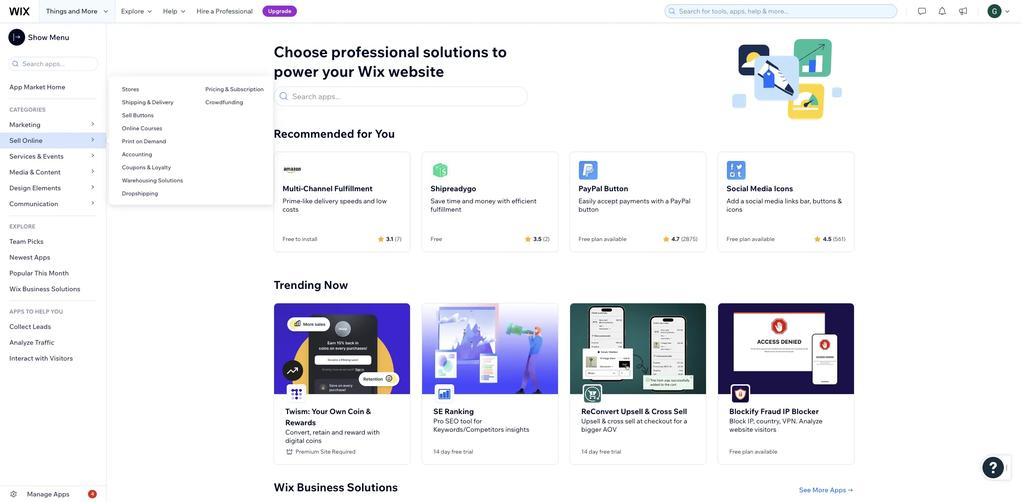 Task type: vqa. For each thing, say whether or not it's contained in the screenshot.
Free plan available for Easily
yes



Task type: describe. For each thing, give the bounding box(es) containing it.
sell buttons link
[[109, 108, 192, 123]]

& left content in the top left of the page
[[30, 168, 34, 176]]

aov
[[603, 425, 617, 434]]

& inside "link"
[[147, 99, 151, 106]]

online courses
[[122, 125, 162, 132]]

paypal button logo image
[[579, 161, 598, 180]]

4.7
[[671, 235, 680, 242]]

blockify
[[729, 407, 759, 416]]

a right hire
[[211, 7, 214, 15]]

coupons & loyalty link
[[109, 160, 192, 175]]

visitors
[[50, 354, 73, 363]]

insights
[[505, 425, 529, 434]]

day for se
[[441, 448, 450, 455]]

social
[[746, 197, 763, 205]]

communication
[[9, 200, 60, 208]]

and right things
[[68, 7, 80, 15]]

with inside sidebar element
[[35, 354, 48, 363]]

free plan available for easily
[[579, 236, 627, 242]]

with inside 'paypal button easily accept payments with a paypal button'
[[651, 197, 664, 205]]

blockify fraud ip blocker icon image
[[732, 385, 749, 403]]

apps for manage apps
[[53, 490, 70, 498]]

sell for sell online
[[9, 136, 21, 145]]

social
[[727, 184, 748, 193]]

collect
[[9, 323, 31, 331]]

interact with visitors
[[9, 354, 73, 363]]

popular this month link
[[0, 265, 106, 281]]

14 day free trial for reconvert
[[581, 448, 621, 455]]

2 vertical spatial wix
[[274, 480, 294, 494]]

design
[[9, 184, 31, 192]]

app
[[9, 83, 22, 91]]

leads
[[33, 323, 51, 331]]

menu
[[49, 33, 69, 42]]

free for reconvert
[[600, 448, 610, 455]]

app market home link
[[0, 79, 106, 95]]

cross
[[651, 407, 672, 416]]

0 horizontal spatial upsell
[[581, 417, 600, 425]]

wix business solutions inside sidebar element
[[9, 285, 80, 293]]

icons
[[774, 184, 793, 193]]

media & content link
[[0, 164, 106, 180]]

& left "loyalty"
[[147, 164, 151, 171]]

twism: your own coin & rewards icon image
[[288, 385, 305, 403]]

pricing & subscription
[[205, 86, 264, 93]]

things
[[46, 7, 67, 15]]

coins
[[306, 436, 322, 445]]

team picks
[[9, 237, 44, 246]]

recommended for you
[[274, 127, 395, 141]]

sell for sell buttons
[[122, 112, 132, 119]]

hire a professional link
[[191, 0, 258, 22]]

accounting
[[122, 151, 152, 158]]

show
[[28, 33, 48, 42]]

reconvert
[[581, 407, 619, 416]]

sell buttons
[[122, 112, 154, 119]]

design elements link
[[0, 180, 106, 196]]

trial for ranking
[[463, 448, 473, 455]]

keywords/competitors
[[433, 425, 504, 434]]

free for multi-channel fulfillment
[[283, 236, 294, 242]]

free plan available for icons
[[727, 236, 775, 242]]

1 vertical spatial more
[[812, 486, 828, 494]]

online courses link
[[109, 121, 192, 136]]

courses
[[141, 125, 162, 132]]

free for se
[[451, 448, 462, 455]]

see
[[799, 486, 811, 494]]

low
[[376, 197, 387, 205]]

month
[[49, 269, 69, 277]]

upgrade
[[268, 7, 291, 14]]

to inside choose professional solutions to power your wix website
[[492, 42, 507, 61]]

website inside blockify fraud ip blocker block ip, country, vpn. analyze website visitors
[[729, 425, 753, 434]]

services
[[9, 152, 36, 161]]

0 horizontal spatial paypal
[[579, 184, 602, 193]]

and inside multi-channel fulfillment prime-like delivery speeds and low costs
[[363, 197, 375, 205]]

a inside reconvert upsell & cross sell upsell & cross sell at checkout for a bigger aov
[[684, 417, 687, 425]]

your
[[312, 407, 328, 416]]

power
[[274, 62, 319, 81]]

a inside 'paypal button easily accept payments with a paypal button'
[[665, 197, 669, 205]]

picks
[[27, 237, 44, 246]]

efficient
[[512, 197, 537, 205]]

prime-
[[283, 197, 303, 205]]

apps
[[9, 308, 24, 315]]

home
[[47, 83, 65, 91]]

country,
[[756, 417, 781, 425]]

se ranking poster image
[[422, 303, 558, 394]]

wix inside sidebar element
[[9, 285, 21, 293]]

at
[[637, 417, 643, 425]]

sell inside reconvert upsell & cross sell upsell & cross sell at checkout for a bigger aov
[[674, 407, 687, 416]]

market
[[24, 83, 45, 91]]

plan for icons
[[739, 236, 751, 242]]

1 vertical spatial search apps... field
[[289, 87, 523, 106]]

button
[[604, 184, 628, 193]]

bar,
[[800, 197, 811, 205]]

reward
[[344, 428, 365, 436]]

analyze inside blockify fraud ip blocker block ip, country, vpn. analyze website visitors
[[799, 417, 823, 425]]

delivery
[[152, 99, 174, 106]]

a inside social media icons add a social media links bar, buttons & icons
[[741, 197, 744, 205]]

blockify fraud ip blocker block ip, country, vpn. analyze website visitors
[[729, 407, 823, 434]]

4.5 (561)
[[823, 235, 846, 242]]

channel
[[303, 184, 333, 193]]

with inside shipreadygo save time and money with efficient fulfillment
[[497, 197, 510, 205]]

crowdfunding
[[205, 99, 243, 106]]

you
[[51, 308, 63, 315]]

fraud
[[760, 407, 781, 416]]

shipping & delivery link
[[109, 94, 192, 110]]

save
[[431, 197, 445, 205]]

shipping & delivery
[[122, 99, 174, 106]]

4.7 (2875)
[[671, 235, 698, 242]]

4
[[91, 491, 94, 497]]

solutions inside wix business solutions link
[[51, 285, 80, 293]]

analyze inside sidebar element
[[9, 338, 33, 347]]

stores link
[[109, 81, 192, 97]]

business inside sidebar element
[[22, 285, 50, 293]]

marketing link
[[0, 117, 106, 133]]

blockify fraud ip blocker poster image
[[718, 303, 854, 394]]

for inside reconvert upsell & cross sell upsell & cross sell at checkout for a bigger aov
[[674, 417, 682, 425]]

like
[[302, 197, 313, 205]]

loyalty
[[152, 164, 171, 171]]

professional
[[331, 42, 420, 61]]

costs
[[283, 205, 299, 214]]

free down fulfillment
[[431, 236, 442, 242]]

professional
[[216, 7, 253, 15]]

3.5
[[533, 235, 542, 242]]

analyze traffic
[[9, 338, 54, 347]]

buttons
[[813, 197, 836, 205]]

for inside se ranking pro seo tool for keywords/competitors insights
[[474, 417, 482, 425]]

14 day free trial for se
[[433, 448, 473, 455]]

apps for newest apps
[[34, 253, 50, 262]]

show menu button
[[8, 29, 69, 46]]

subscription
[[230, 86, 264, 93]]

2 horizontal spatial solutions
[[347, 480, 398, 494]]

payments
[[619, 197, 649, 205]]

blocker
[[792, 407, 819, 416]]



Task type: locate. For each thing, give the bounding box(es) containing it.
14 day free trial down the "keywords/competitors"
[[433, 448, 473, 455]]

more right things
[[81, 7, 97, 15]]

a right add on the top right of page
[[741, 197, 744, 205]]

0 vertical spatial online
[[122, 125, 139, 132]]

multi-channel fulfillment logo image
[[283, 161, 302, 180]]

0 horizontal spatial more
[[81, 7, 97, 15]]

website down blockify on the bottom right
[[729, 425, 753, 434]]

1 14 day free trial from the left
[[433, 448, 473, 455]]

(2875)
[[681, 235, 698, 242]]

your
[[322, 62, 354, 81]]

1 horizontal spatial wix
[[274, 480, 294, 494]]

3.1 (7)
[[386, 235, 402, 242]]

and right retain
[[332, 428, 343, 436]]

(561)
[[833, 235, 846, 242]]

to left install
[[295, 236, 301, 242]]

14 for se
[[433, 448, 440, 455]]

free for paypal button
[[579, 236, 590, 242]]

shipreadygo logo image
[[431, 161, 450, 180]]

0 horizontal spatial trial
[[463, 448, 473, 455]]

twism:
[[285, 407, 310, 416]]

paypal up easily on the right top
[[579, 184, 602, 193]]

for right checkout in the right bottom of the page
[[674, 417, 682, 425]]

1 horizontal spatial online
[[122, 125, 139, 132]]

business down site
[[297, 480, 344, 494]]

1 14 from the left
[[433, 448, 440, 455]]

apps right manage
[[53, 490, 70, 498]]

available
[[604, 236, 627, 242], [752, 236, 775, 242], [755, 448, 777, 455]]

social media icons add a social media links bar, buttons & icons
[[727, 184, 842, 214]]

website down solutions
[[388, 62, 444, 81]]

& down reconvert
[[602, 417, 606, 425]]

online
[[122, 125, 139, 132], [22, 136, 43, 145]]

wix
[[358, 62, 385, 81], [9, 285, 21, 293], [274, 480, 294, 494]]

available down visitors
[[755, 448, 777, 455]]

0 horizontal spatial to
[[295, 236, 301, 242]]

se
[[433, 407, 443, 416]]

reconvert upsell & cross sell poster image
[[570, 303, 706, 394]]

1 horizontal spatial business
[[297, 480, 344, 494]]

1 vertical spatial online
[[22, 136, 43, 145]]

0 vertical spatial solutions
[[158, 177, 183, 184]]

& inside social media icons add a social media links bar, buttons & icons
[[838, 197, 842, 205]]

day for reconvert
[[589, 448, 598, 455]]

choose professional solutions to power your wix website
[[274, 42, 507, 81]]

elements
[[32, 184, 61, 192]]

& right coin
[[366, 407, 371, 416]]

1 vertical spatial paypal
[[670, 197, 691, 205]]

solutions down "loyalty"
[[158, 177, 183, 184]]

business
[[22, 285, 50, 293], [297, 480, 344, 494]]

sell inside 'link'
[[9, 136, 21, 145]]

1 horizontal spatial website
[[729, 425, 753, 434]]

2 free from the left
[[600, 448, 610, 455]]

upsell up sell
[[621, 407, 643, 416]]

14 down bigger
[[581, 448, 588, 455]]

search apps... field up home
[[20, 57, 95, 70]]

with right reward at left bottom
[[367, 428, 380, 436]]

plan
[[591, 236, 603, 242], [739, 236, 751, 242], [742, 448, 753, 455]]

2 vertical spatial solutions
[[347, 480, 398, 494]]

a right checkout in the right bottom of the page
[[684, 417, 687, 425]]

install
[[302, 236, 317, 242]]

day down "seo"
[[441, 448, 450, 455]]

business down popular this month
[[22, 285, 50, 293]]

twism: your own coin & rewards poster image
[[274, 303, 410, 394]]

0 horizontal spatial online
[[22, 136, 43, 145]]

and inside twism: your own coin & rewards convert, retain and reward with digital coins
[[332, 428, 343, 436]]

free
[[283, 236, 294, 242], [431, 236, 442, 242], [579, 236, 590, 242], [727, 236, 738, 242], [729, 448, 741, 455]]

paypal up 4.7 (2875)
[[670, 197, 691, 205]]

solutions down month
[[51, 285, 80, 293]]

0 horizontal spatial day
[[441, 448, 450, 455]]

website
[[388, 62, 444, 81], [729, 425, 753, 434]]

2 horizontal spatial sell
[[674, 407, 687, 416]]

speeds
[[340, 197, 362, 205]]

sell right cross
[[674, 407, 687, 416]]

Search apps... field
[[20, 57, 95, 70], [289, 87, 523, 106]]

visitors
[[755, 425, 776, 434]]

warehousing solutions
[[122, 177, 183, 184]]

free left install
[[283, 236, 294, 242]]

social media icons logo image
[[727, 161, 746, 180]]

more right see
[[812, 486, 828, 494]]

1 vertical spatial website
[[729, 425, 753, 434]]

trial down the "keywords/competitors"
[[463, 448, 473, 455]]

money
[[475, 197, 496, 205]]

0 vertical spatial upsell
[[621, 407, 643, 416]]

&
[[225, 86, 229, 93], [147, 99, 151, 106], [37, 152, 41, 161], [147, 164, 151, 171], [30, 168, 34, 176], [838, 197, 842, 205], [366, 407, 371, 416], [645, 407, 650, 416], [602, 417, 606, 425]]

events
[[43, 152, 64, 161]]

0 vertical spatial to
[[492, 42, 507, 61]]

1 horizontal spatial apps
[[53, 490, 70, 498]]

free plan available down icons
[[727, 236, 775, 242]]

0 horizontal spatial sell
[[9, 136, 21, 145]]

plan down ip, at right
[[742, 448, 753, 455]]

analyze down blocker
[[799, 417, 823, 425]]

& down stores link
[[147, 99, 151, 106]]

& right pricing
[[225, 86, 229, 93]]

0 vertical spatial paypal
[[579, 184, 602, 193]]

cross
[[607, 417, 624, 425]]

se ranking pro seo tool for keywords/competitors insights
[[433, 407, 529, 434]]

multi-channel fulfillment prime-like delivery speeds and low costs
[[283, 184, 387, 214]]

time
[[447, 197, 461, 205]]

0 horizontal spatial wix
[[9, 285, 21, 293]]

shipreadygo
[[431, 184, 476, 193]]

free plan available
[[579, 236, 627, 242], [727, 236, 775, 242], [729, 448, 777, 455]]

0 horizontal spatial media
[[9, 168, 28, 176]]

print on demand link
[[109, 134, 192, 149]]

online up services & events
[[22, 136, 43, 145]]

popular
[[9, 269, 33, 277]]

0 vertical spatial search apps... field
[[20, 57, 95, 70]]

explore
[[9, 223, 35, 230]]

& right the buttons
[[838, 197, 842, 205]]

sell up "services"
[[9, 136, 21, 145]]

for left 'you'
[[357, 127, 372, 141]]

solutions inside warehousing solutions link
[[158, 177, 183, 184]]

show menu
[[28, 33, 69, 42]]

media inside social media icons add a social media links bar, buttons & icons
[[750, 184, 772, 193]]

1 vertical spatial wix
[[9, 285, 21, 293]]

1 horizontal spatial media
[[750, 184, 772, 193]]

day down bigger
[[589, 448, 598, 455]]

multi-
[[283, 184, 303, 193]]

& left events
[[37, 152, 41, 161]]

easily
[[579, 197, 596, 205]]

0 vertical spatial more
[[81, 7, 97, 15]]

hire
[[196, 7, 209, 15]]

pricing & subscription link
[[192, 81, 273, 97]]

wix inside choose professional solutions to power your wix website
[[358, 62, 385, 81]]

1 vertical spatial solutions
[[51, 285, 80, 293]]

hire a professional
[[196, 7, 253, 15]]

help
[[163, 7, 177, 15]]

2 horizontal spatial wix
[[358, 62, 385, 81]]

free plan available down button
[[579, 236, 627, 242]]

1 horizontal spatial search apps... field
[[289, 87, 523, 106]]

dropshipping
[[122, 190, 158, 197]]

and
[[68, 7, 80, 15], [363, 197, 375, 205], [462, 197, 473, 205], [332, 428, 343, 436]]

2 horizontal spatial apps
[[830, 486, 846, 494]]

apps up 'this'
[[34, 253, 50, 262]]

2 trial from the left
[[611, 448, 621, 455]]

sell
[[625, 417, 635, 425]]

analyze traffic link
[[0, 335, 106, 350]]

digital
[[285, 436, 304, 445]]

0 vertical spatial wix business solutions
[[9, 285, 80, 293]]

analyze
[[9, 338, 33, 347], [799, 417, 823, 425]]

on
[[136, 138, 143, 145]]

this
[[34, 269, 47, 277]]

wix business solutions down the required in the bottom of the page
[[274, 480, 398, 494]]

free for social media icons
[[727, 236, 738, 242]]

fulfillment
[[334, 184, 373, 193]]

& left cross
[[645, 407, 650, 416]]

button
[[579, 205, 599, 214]]

0 horizontal spatial wix business solutions
[[9, 285, 80, 293]]

1 vertical spatial sell
[[9, 136, 21, 145]]

help
[[35, 308, 49, 315]]

newest apps link
[[0, 249, 106, 265]]

0 vertical spatial website
[[388, 62, 444, 81]]

and inside shipreadygo save time and money with efficient fulfillment
[[462, 197, 473, 205]]

with right 'money' at the top left of the page
[[497, 197, 510, 205]]

available down social
[[752, 236, 775, 242]]

1 horizontal spatial analyze
[[799, 417, 823, 425]]

1 horizontal spatial upsell
[[621, 407, 643, 416]]

team picks link
[[0, 234, 106, 249]]

paypal
[[579, 184, 602, 193], [670, 197, 691, 205]]

required
[[332, 448, 356, 455]]

0 vertical spatial wix
[[358, 62, 385, 81]]

0 horizontal spatial solutions
[[51, 285, 80, 293]]

1 horizontal spatial paypal
[[670, 197, 691, 205]]

0 vertical spatial analyze
[[9, 338, 33, 347]]

with down traffic
[[35, 354, 48, 363]]

stores
[[122, 86, 139, 93]]

0 horizontal spatial for
[[357, 127, 372, 141]]

upsell
[[621, 407, 643, 416], [581, 417, 600, 425]]

things and more
[[46, 7, 97, 15]]

14 for reconvert
[[581, 448, 588, 455]]

media up social
[[750, 184, 772, 193]]

1 vertical spatial wix business solutions
[[274, 480, 398, 494]]

website inside choose professional solutions to power your wix website
[[388, 62, 444, 81]]

14 day free trial
[[433, 448, 473, 455], [581, 448, 621, 455]]

2 14 from the left
[[581, 448, 588, 455]]

14 day free trial down aov
[[581, 448, 621, 455]]

online inside sell online 'link'
[[22, 136, 43, 145]]

0 horizontal spatial 14
[[433, 448, 440, 455]]

sidebar element
[[0, 22, 107, 502]]

0 horizontal spatial website
[[388, 62, 444, 81]]

see more apps button
[[799, 486, 855, 494]]

1 horizontal spatial more
[[812, 486, 828, 494]]

sell down shipping
[[122, 112, 132, 119]]

1 horizontal spatial trial
[[611, 448, 621, 455]]

online inside online courses link
[[122, 125, 139, 132]]

1 free from the left
[[451, 448, 462, 455]]

day
[[441, 448, 450, 455], [589, 448, 598, 455]]

analyze up the interact
[[9, 338, 33, 347]]

1 horizontal spatial 14 day free trial
[[581, 448, 621, 455]]

1 horizontal spatial day
[[589, 448, 598, 455]]

0 vertical spatial business
[[22, 285, 50, 293]]

free down the "keywords/competitors"
[[451, 448, 462, 455]]

1 trial from the left
[[463, 448, 473, 455]]

trial down aov
[[611, 448, 621, 455]]

services & events link
[[0, 148, 106, 164]]

0 vertical spatial sell
[[122, 112, 132, 119]]

1 horizontal spatial solutions
[[158, 177, 183, 184]]

1 horizontal spatial sell
[[122, 112, 132, 119]]

plan down icons
[[739, 236, 751, 242]]

help button
[[157, 0, 191, 22]]

1 vertical spatial to
[[295, 236, 301, 242]]

a right 'payments'
[[665, 197, 669, 205]]

upsell down reconvert
[[581, 417, 600, 425]]

online up print
[[122, 125, 139, 132]]

1 horizontal spatial to
[[492, 42, 507, 61]]

tool
[[460, 417, 472, 425]]

free plan available down visitors
[[729, 448, 777, 455]]

free down block
[[729, 448, 741, 455]]

free down aov
[[600, 448, 610, 455]]

0 horizontal spatial 14 day free trial
[[433, 448, 473, 455]]

0 horizontal spatial business
[[22, 285, 50, 293]]

plan for easily
[[591, 236, 603, 242]]

Search for tools, apps, help & more... field
[[676, 5, 894, 18]]

collect leads
[[9, 323, 51, 331]]

site
[[320, 448, 331, 455]]

2 14 day free trial from the left
[[581, 448, 621, 455]]

and right time at top
[[462, 197, 473, 205]]

1 horizontal spatial for
[[474, 417, 482, 425]]

media inside sidebar element
[[9, 168, 28, 176]]

apps inside newest apps link
[[34, 253, 50, 262]]

1 vertical spatial media
[[750, 184, 772, 193]]

14 down pro
[[433, 448, 440, 455]]

0 vertical spatial media
[[9, 168, 28, 176]]

4.5
[[823, 235, 832, 242]]

coupons & loyalty
[[122, 164, 171, 171]]

solutions down the required in the bottom of the page
[[347, 480, 398, 494]]

with inside twism: your own coin & rewards convert, retain and reward with digital coins
[[367, 428, 380, 436]]

links
[[785, 197, 798, 205]]

free down button
[[579, 236, 590, 242]]

0 horizontal spatial search apps... field
[[20, 57, 95, 70]]

search apps... field down choose professional solutions to power your wix website
[[289, 87, 523, 106]]

0 horizontal spatial analyze
[[9, 338, 33, 347]]

se ranking icon image
[[436, 385, 453, 403]]

1 vertical spatial business
[[297, 480, 344, 494]]

and left low
[[363, 197, 375, 205]]

1 horizontal spatial free
[[600, 448, 610, 455]]

1 horizontal spatial wix business solutions
[[274, 480, 398, 494]]

to right solutions
[[492, 42, 507, 61]]

trial for upsell
[[611, 448, 621, 455]]

0 horizontal spatial apps
[[34, 253, 50, 262]]

wix business solutions down 'this'
[[9, 285, 80, 293]]

2 vertical spatial sell
[[674, 407, 687, 416]]

1 horizontal spatial 14
[[581, 448, 588, 455]]

manage apps
[[27, 490, 70, 498]]

2 day from the left
[[589, 448, 598, 455]]

available for icons
[[752, 236, 775, 242]]

1 day from the left
[[441, 448, 450, 455]]

content
[[36, 168, 61, 176]]

search apps... field inside sidebar element
[[20, 57, 95, 70]]

traffic
[[35, 338, 54, 347]]

for right tool
[[474, 417, 482, 425]]

1 vertical spatial upsell
[[581, 417, 600, 425]]

upgrade button
[[262, 6, 297, 17]]

free down icons
[[727, 236, 738, 242]]

apps right see
[[830, 486, 846, 494]]

with right 'payments'
[[651, 197, 664, 205]]

plan down button
[[591, 236, 603, 242]]

wix business solutions
[[9, 285, 80, 293], [274, 480, 398, 494]]

warehousing
[[122, 177, 157, 184]]

sell
[[122, 112, 132, 119], [9, 136, 21, 145], [674, 407, 687, 416]]

apps to help you
[[9, 308, 63, 315]]

available for easily
[[604, 236, 627, 242]]

& inside twism: your own coin & rewards convert, retain and reward with digital coins
[[366, 407, 371, 416]]

2 horizontal spatial for
[[674, 417, 682, 425]]

0 horizontal spatial free
[[451, 448, 462, 455]]

available down accept
[[604, 236, 627, 242]]

media & content
[[9, 168, 61, 176]]

block
[[729, 417, 746, 425]]

reconvert upsell & cross sell icon image
[[584, 385, 601, 403]]

media up design at the top
[[9, 168, 28, 176]]

icons
[[727, 205, 742, 214]]

1 vertical spatial analyze
[[799, 417, 823, 425]]



